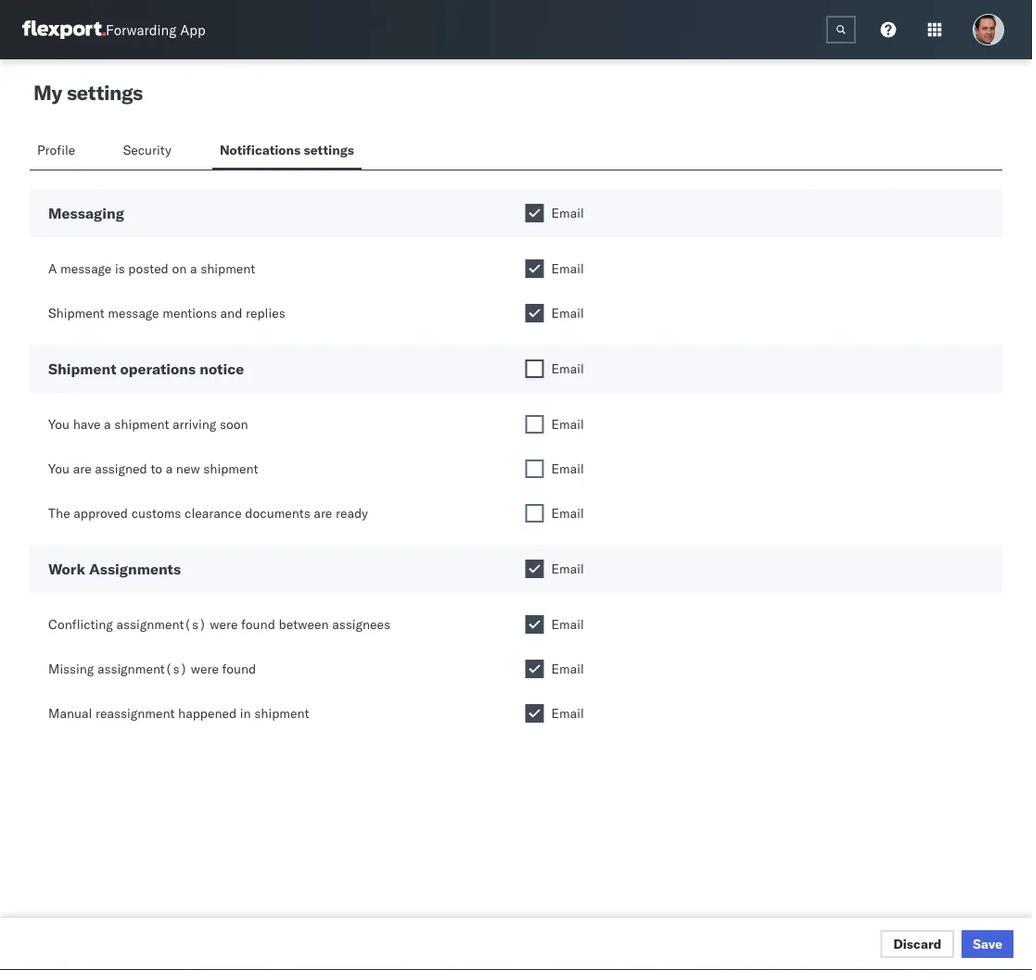 Task type: describe. For each thing, give the bounding box(es) containing it.
assignments
[[89, 560, 181, 579]]

assigned
[[95, 461, 147, 477]]

email for missing assignment(s) were found
[[551, 661, 584, 677]]

replies
[[246, 305, 285, 321]]

forwarding
[[106, 21, 176, 38]]

you are assigned to a new shipment
[[48, 461, 258, 477]]

0 vertical spatial are
[[73, 461, 91, 477]]

my settings
[[33, 80, 143, 105]]

shipment operations notice
[[48, 360, 244, 378]]

happened
[[178, 706, 237, 722]]

missing assignment(s) were found
[[48, 661, 256, 677]]

shipment for shipment message mentions and replies
[[48, 305, 104, 321]]

reassignment
[[96, 706, 175, 722]]

email for shipment message mentions and replies
[[551, 305, 584, 321]]

notifications
[[220, 142, 300, 158]]

customs
[[131, 505, 181, 522]]

email for work assignments
[[551, 561, 584, 577]]

discard
[[893, 937, 941, 953]]

to
[[151, 461, 162, 477]]

found for conflicting assignment(s) were found between assignees
[[241, 617, 275, 633]]

conflicting
[[48, 617, 113, 633]]

shipment message mentions and replies
[[48, 305, 285, 321]]

shipment up and
[[200, 261, 255, 277]]

notifications settings
[[220, 142, 354, 158]]

my
[[33, 80, 62, 105]]

assignees
[[332, 617, 390, 633]]

you for you are assigned to a new shipment
[[48, 461, 70, 477]]

soon
[[220, 416, 248, 433]]

were for conflicting
[[210, 617, 238, 633]]

have
[[73, 416, 101, 433]]

profile button
[[30, 134, 86, 170]]

shipment right the "new"
[[203, 461, 258, 477]]

email for a message is posted on a shipment
[[551, 261, 584, 277]]

discard button
[[880, 931, 954, 959]]

assignment(s) for missing
[[97, 661, 187, 677]]

shipment right in
[[254, 706, 309, 722]]

shipment up "you are assigned to a new shipment"
[[114, 416, 169, 433]]

2 horizontal spatial a
[[190, 261, 197, 277]]

notifications settings button
[[212, 134, 361, 170]]

save button
[[962, 931, 1013, 959]]

profile
[[37, 142, 75, 158]]

work assignments
[[48, 560, 181, 579]]

work
[[48, 560, 85, 579]]

the
[[48, 505, 70, 522]]

email for conflicting assignment(s) were found between assignees
[[551, 617, 584, 633]]

email for you have a shipment arriving soon
[[551, 416, 584, 433]]



Task type: vqa. For each thing, say whether or not it's contained in the screenshot.
Upload
no



Task type: locate. For each thing, give the bounding box(es) containing it.
shipment
[[48, 305, 104, 321], [48, 360, 116, 378]]

email for manual reassignment happened in shipment
[[551, 706, 584, 722]]

2 shipment from the top
[[48, 360, 116, 378]]

0 horizontal spatial a
[[104, 416, 111, 433]]

assignment(s) up reassignment
[[97, 661, 187, 677]]

you for you have a shipment arriving soon
[[48, 416, 70, 433]]

missing
[[48, 661, 94, 677]]

0 vertical spatial were
[[210, 617, 238, 633]]

the approved customs clearance documents are ready
[[48, 505, 368, 522]]

1 horizontal spatial settings
[[304, 142, 354, 158]]

message for shipment
[[108, 305, 159, 321]]

None text field
[[826, 16, 856, 44]]

security
[[123, 142, 171, 158]]

operations
[[120, 360, 196, 378]]

you
[[48, 416, 70, 433], [48, 461, 70, 477]]

manual
[[48, 706, 92, 722]]

1 vertical spatial a
[[104, 416, 111, 433]]

are left the ready
[[314, 505, 332, 522]]

email for the approved customs clearance documents are ready
[[551, 505, 584, 522]]

mentions
[[162, 305, 217, 321]]

a right to
[[166, 461, 173, 477]]

message down is
[[108, 305, 159, 321]]

were for missing
[[191, 661, 219, 677]]

4 email from the top
[[551, 361, 584, 377]]

None checkbox
[[525, 260, 544, 278], [525, 460, 544, 478], [525, 616, 544, 634], [525, 260, 544, 278], [525, 460, 544, 478], [525, 616, 544, 634]]

1 vertical spatial message
[[108, 305, 159, 321]]

0 vertical spatial assignment(s)
[[116, 617, 207, 633]]

0 horizontal spatial are
[[73, 461, 91, 477]]

were up the happened
[[191, 661, 219, 677]]

a message is posted on a shipment
[[48, 261, 255, 277]]

save
[[973, 937, 1002, 953]]

shipment up have on the top left of page
[[48, 360, 116, 378]]

on
[[172, 261, 187, 277]]

security button
[[116, 134, 183, 170]]

forwarding app
[[106, 21, 206, 38]]

1 vertical spatial settings
[[304, 142, 354, 158]]

1 vertical spatial found
[[222, 661, 256, 677]]

0 vertical spatial message
[[60, 261, 112, 277]]

9 email from the top
[[551, 617, 584, 633]]

found up in
[[222, 661, 256, 677]]

0 vertical spatial settings
[[67, 80, 143, 105]]

found left between
[[241, 617, 275, 633]]

posted
[[128, 261, 169, 277]]

are
[[73, 461, 91, 477], [314, 505, 332, 522]]

found for missing assignment(s) were found
[[222, 661, 256, 677]]

app
[[180, 21, 206, 38]]

5 email from the top
[[551, 416, 584, 433]]

0 vertical spatial you
[[48, 416, 70, 433]]

1 vertical spatial shipment
[[48, 360, 116, 378]]

8 email from the top
[[551, 561, 584, 577]]

messaging
[[48, 204, 124, 223]]

manual reassignment happened in shipment
[[48, 706, 309, 722]]

1 email from the top
[[551, 205, 584, 221]]

settings
[[67, 80, 143, 105], [304, 142, 354, 158]]

shipment for shipment operations notice
[[48, 360, 116, 378]]

were left between
[[210, 617, 238, 633]]

you up the
[[48, 461, 70, 477]]

settings right the my
[[67, 80, 143, 105]]

3 email from the top
[[551, 305, 584, 321]]

a right the on
[[190, 261, 197, 277]]

settings for notifications settings
[[304, 142, 354, 158]]

you have a shipment arriving soon
[[48, 416, 248, 433]]

1 you from the top
[[48, 416, 70, 433]]

between
[[279, 617, 329, 633]]

1 vertical spatial are
[[314, 505, 332, 522]]

shipment down a
[[48, 305, 104, 321]]

6 email from the top
[[551, 461, 584, 477]]

a
[[48, 261, 57, 277]]

notice
[[200, 360, 244, 378]]

11 email from the top
[[551, 706, 584, 722]]

2 vertical spatial a
[[166, 461, 173, 477]]

1 vertical spatial you
[[48, 461, 70, 477]]

and
[[220, 305, 242, 321]]

1 vertical spatial assignment(s)
[[97, 661, 187, 677]]

0 vertical spatial a
[[190, 261, 197, 277]]

0 vertical spatial shipment
[[48, 305, 104, 321]]

email for you are assigned to a new shipment
[[551, 461, 584, 477]]

conflicting assignment(s) were found between assignees
[[48, 617, 390, 633]]

None checkbox
[[525, 204, 544, 223], [525, 304, 544, 323], [525, 360, 544, 378], [525, 415, 544, 434], [525, 504, 544, 523], [525, 560, 544, 579], [525, 660, 544, 679], [525, 705, 544, 723], [525, 204, 544, 223], [525, 304, 544, 323], [525, 360, 544, 378], [525, 415, 544, 434], [525, 504, 544, 523], [525, 560, 544, 579], [525, 660, 544, 679], [525, 705, 544, 723]]

clearance
[[185, 505, 242, 522]]

approved
[[74, 505, 128, 522]]

7 email from the top
[[551, 505, 584, 522]]

0 vertical spatial found
[[241, 617, 275, 633]]

message for a
[[60, 261, 112, 277]]

a
[[190, 261, 197, 277], [104, 416, 111, 433], [166, 461, 173, 477]]

1 vertical spatial were
[[191, 661, 219, 677]]

shipment
[[200, 261, 255, 277], [114, 416, 169, 433], [203, 461, 258, 477], [254, 706, 309, 722]]

documents
[[245, 505, 310, 522]]

new
[[176, 461, 200, 477]]

assignment(s)
[[116, 617, 207, 633], [97, 661, 187, 677]]

1 horizontal spatial are
[[314, 505, 332, 522]]

arriving
[[172, 416, 216, 433]]

were
[[210, 617, 238, 633], [191, 661, 219, 677]]

you left have on the top left of page
[[48, 416, 70, 433]]

email for shipment operations notice
[[551, 361, 584, 377]]

2 you from the top
[[48, 461, 70, 477]]

settings right notifications
[[304, 142, 354, 158]]

in
[[240, 706, 251, 722]]

settings for my settings
[[67, 80, 143, 105]]

found
[[241, 617, 275, 633], [222, 661, 256, 677]]

assignment(s) for conflicting
[[116, 617, 207, 633]]

0 horizontal spatial settings
[[67, 80, 143, 105]]

email for messaging
[[551, 205, 584, 221]]

settings inside button
[[304, 142, 354, 158]]

flexport. image
[[22, 20, 106, 39]]

ready
[[336, 505, 368, 522]]

1 shipment from the top
[[48, 305, 104, 321]]

message right a
[[60, 261, 112, 277]]

message
[[60, 261, 112, 277], [108, 305, 159, 321]]

assignment(s) up missing assignment(s) were found
[[116, 617, 207, 633]]

2 email from the top
[[551, 261, 584, 277]]

a right have on the top left of page
[[104, 416, 111, 433]]

are left assigned at the left
[[73, 461, 91, 477]]

10 email from the top
[[551, 661, 584, 677]]

email
[[551, 205, 584, 221], [551, 261, 584, 277], [551, 305, 584, 321], [551, 361, 584, 377], [551, 416, 584, 433], [551, 461, 584, 477], [551, 505, 584, 522], [551, 561, 584, 577], [551, 617, 584, 633], [551, 661, 584, 677], [551, 706, 584, 722]]

forwarding app link
[[22, 20, 206, 39]]

1 horizontal spatial a
[[166, 461, 173, 477]]

is
[[115, 261, 125, 277]]



